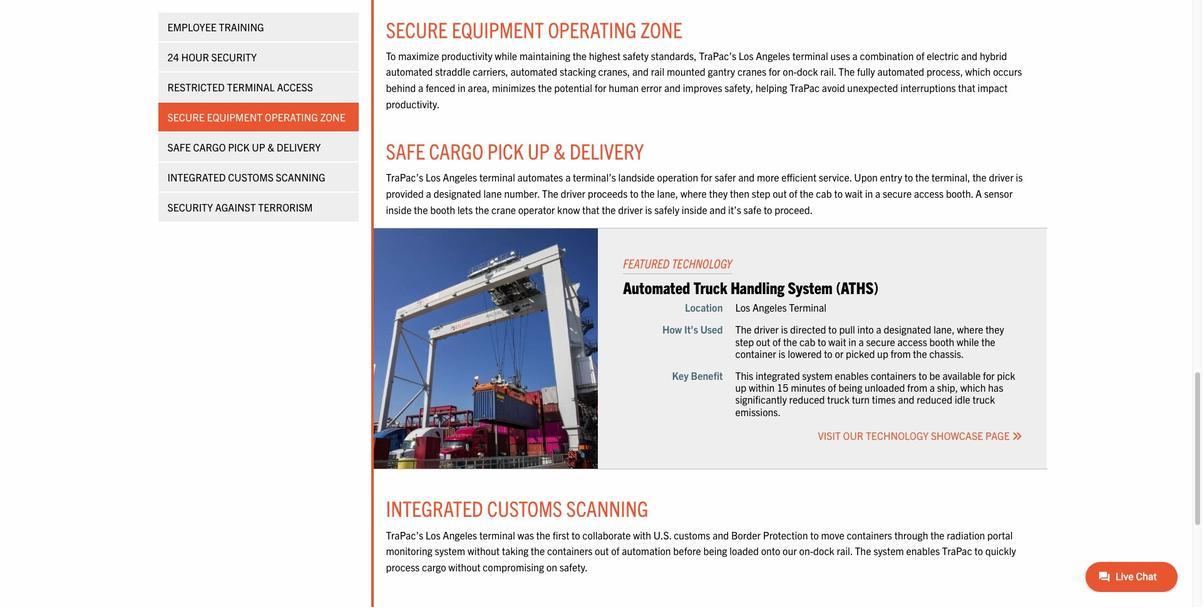 Task type: vqa. For each thing, say whether or not it's contained in the screenshot.
the policies.
no



Task type: describe. For each thing, give the bounding box(es) containing it.
los angeles terminal
[[736, 302, 827, 314]]

entry
[[881, 171, 903, 184]]

access inside the driver is directed to pull into a designated lane, where they step out of the cab to wait in a secure access booth while the container is lowered to or picked up from the chassis.
[[898, 336, 928, 348]]

was
[[518, 529, 534, 542]]

occurs
[[994, 65, 1023, 78]]

restricted terminal access
[[168, 81, 313, 93]]

where inside the driver is directed to pull into a designated lane, where they step out of the cab to wait in a secure access booth while the container is lowered to or picked up from the chassis.
[[958, 324, 984, 336]]

to maximize productivity while maintaining the highest safety standards, trapac's los angeles terminal uses a combination of electric and hybrid automated straddle carriers, automated stacking cranes, and rail mounted gantry cranes for on-dock rail. the fully automated process, which occurs behind a fenced in area, minimizes the potential for human error and improves safety, helping trapac avoid unexpected interruptions that impact productivity.
[[386, 49, 1023, 110]]

while inside the driver is directed to pull into a designated lane, where they step out of the cab to wait in a secure access booth while the container is lowered to or picked up from the chassis.
[[957, 336, 980, 348]]

a
[[976, 187, 983, 200]]

the up a
[[973, 171, 987, 184]]

the down the landside
[[641, 187, 655, 200]]

quickly
[[986, 545, 1017, 558]]

compromising
[[483, 561, 545, 574]]

1 horizontal spatial operating
[[548, 15, 637, 42]]

area,
[[468, 81, 490, 94]]

standards,
[[651, 49, 697, 62]]

with
[[634, 529, 652, 542]]

0 horizontal spatial cargo
[[193, 141, 226, 154]]

container
[[736, 348, 777, 360]]

1 horizontal spatial integrated
[[386, 495, 484, 522]]

handling
[[731, 277, 785, 298]]

automates
[[518, 171, 564, 184]]

monitoring
[[386, 545, 433, 558]]

1 horizontal spatial delivery
[[570, 137, 644, 164]]

the driver is directed to pull into a designated lane, where they step out of the cab to wait in a secure access booth while the container is lowered to or picked up from the chassis.
[[736, 324, 1005, 360]]

picked
[[846, 348, 876, 360]]

up inside this integrated system enables containers to be available for pick up within 15 minutes of being unloaded from a ship, which has significantly reduced truck turn times and reduced idle truck emissions.
[[736, 382, 747, 394]]

potential
[[555, 81, 593, 94]]

loaded
[[730, 545, 759, 558]]

this integrated system enables containers to be available for pick up within 15 minutes of being unloaded from a ship, which has significantly reduced truck turn times and reduced idle truck emissions.
[[736, 370, 1016, 418]]

1 horizontal spatial up
[[528, 137, 550, 164]]

benefit
[[691, 370, 723, 382]]

0 horizontal spatial pick
[[228, 141, 250, 154]]

operation
[[658, 171, 699, 184]]

1 horizontal spatial customs
[[488, 495, 563, 522]]

safe cargo pick up & delivery link
[[158, 133, 359, 162]]

error
[[642, 81, 662, 94]]

safety,
[[725, 81, 754, 94]]

key benefit
[[673, 370, 723, 382]]

the inside the driver is directed to pull into a designated lane, where they step out of the cab to wait in a secure access booth while the container is lowered to or picked up from the chassis.
[[736, 324, 752, 336]]

0 horizontal spatial &
[[268, 141, 275, 154]]

1 vertical spatial without
[[449, 561, 481, 574]]

the down proceeds
[[602, 203, 616, 216]]

operator
[[519, 203, 555, 216]]

0 vertical spatial without
[[468, 545, 500, 558]]

the down provided
[[414, 203, 428, 216]]

automation
[[622, 545, 671, 558]]

2 vertical spatial containers
[[548, 545, 593, 558]]

trapac's for integrated customs scanning
[[386, 529, 424, 542]]

secure equipment operating zone link
[[158, 103, 359, 132]]

portal
[[988, 529, 1013, 542]]

lowered
[[788, 348, 822, 360]]

the left chassis.
[[914, 348, 928, 360]]

hour
[[181, 51, 209, 63]]

lane
[[484, 187, 502, 200]]

service.
[[819, 171, 852, 184]]

on- inside to maximize productivity while maintaining the highest safety standards, trapac's los angeles terminal uses a combination of electric and hybrid automated straddle carriers, automated stacking cranes, and rail mounted gantry cranes for on-dock rail. the fully automated process, which occurs behind a fenced in area, minimizes the potential for human error and improves safety, helping trapac avoid unexpected interruptions that impact productivity.
[[783, 65, 797, 78]]

from inside this integrated system enables containers to be available for pick up within 15 minutes of being unloaded from a ship, which has significantly reduced truck turn times and reduced idle truck emissions.
[[908, 382, 928, 394]]

of inside trapac's los angeles terminal was the first to collaborate with u.s. customs and border protection to move containers through the radiation portal monitoring system without taking the containers out of automation before being loaded onto our on-dock rail. the system enables trapac to quickly process cargo without compromising on safety.
[[612, 545, 620, 558]]

1 horizontal spatial safe cargo pick up & delivery
[[386, 137, 644, 164]]

human
[[609, 81, 639, 94]]

secure inside the driver is directed to pull into a designated lane, where they step out of the cab to wait in a secure access booth while the container is lowered to or picked up from the chassis.
[[867, 336, 896, 348]]

integrated
[[756, 370, 800, 382]]

2 horizontal spatial system
[[874, 545, 905, 558]]

terminal for safe cargo pick up & delivery
[[480, 171, 516, 184]]

onto
[[762, 545, 781, 558]]

los inside to maximize productivity while maintaining the highest safety standards, trapac's los angeles terminal uses a combination of electric and hybrid automated straddle carriers, automated stacking cranes, and rail mounted gantry cranes for on-dock rail. the fully automated process, which occurs behind a fenced in area, minimizes the potential for human error and improves safety, helping trapac avoid unexpected interruptions that impact productivity.
[[739, 49, 754, 62]]

1 horizontal spatial secure
[[386, 15, 448, 42]]

1 vertical spatial scanning
[[567, 495, 649, 522]]

integrated customs scanning link
[[158, 163, 359, 192]]

lane, inside the driver is directed to pull into a designated lane, where they step out of the cab to wait in a secure access booth while the container is lowered to or picked up from the chassis.
[[934, 324, 955, 336]]

showcase
[[932, 430, 984, 442]]

and inside this integrated system enables containers to be available for pick up within 15 minutes of being unloaded from a ship, which has significantly reduced truck turn times and reduced idle truck emissions.
[[899, 394, 915, 406]]

which inside to maximize productivity while maintaining the highest safety standards, trapac's los angeles terminal uses a combination of electric and hybrid automated straddle carriers, automated stacking cranes, and rail mounted gantry cranes for on-dock rail. the fully automated process, which occurs behind a fenced in area, minimizes the potential for human error and improves safety, helping trapac avoid unexpected interruptions that impact productivity.
[[966, 65, 991, 78]]

the right was
[[537, 529, 551, 542]]

a right pull on the right bottom of page
[[859, 336, 865, 348]]

sensor
[[985, 187, 1013, 200]]

customs
[[674, 529, 711, 542]]

number.
[[504, 187, 540, 200]]

collaborate
[[583, 529, 631, 542]]

on
[[547, 561, 558, 574]]

border
[[732, 529, 761, 542]]

0 horizontal spatial customs
[[228, 171, 274, 184]]

and left it's
[[710, 203, 726, 216]]

provided
[[386, 187, 424, 200]]

terminal,
[[932, 171, 971, 184]]

hybrid
[[981, 49, 1008, 62]]

restricted terminal access link
[[158, 73, 359, 101]]

24 hour security link
[[158, 43, 359, 71]]

the down efficient
[[800, 187, 814, 200]]

our
[[844, 430, 864, 442]]

out inside trapac's los angeles terminal was the first to collaborate with u.s. customs and border protection to move containers through the radiation portal monitoring system without taking the containers out of automation before being loaded onto our on-dock rail. the system enables trapac to quickly process cargo without compromising on safety.
[[595, 545, 609, 558]]

of inside to maximize productivity while maintaining the highest safety standards, trapac's los angeles terminal uses a combination of electric and hybrid automated straddle carriers, automated stacking cranes, and rail mounted gantry cranes for on-dock rail. the fully automated process, which occurs behind a fenced in area, minimizes the potential for human error and improves safety, helping trapac avoid unexpected interruptions that impact productivity.
[[917, 49, 925, 62]]

driver down proceeds
[[619, 203, 643, 216]]

times
[[873, 394, 896, 406]]

a up productivity.
[[418, 81, 424, 94]]

trapac's for safe cargo pick up & delivery
[[386, 171, 424, 184]]

within
[[749, 382, 775, 394]]

1 horizontal spatial equipment
[[452, 15, 544, 42]]

which inside this integrated system enables containers to be available for pick up within 15 minutes of being unloaded from a ship, which has significantly reduced truck turn times and reduced idle truck emissions.
[[961, 382, 987, 394]]

training
[[219, 21, 264, 33]]

the right chassis.
[[982, 336, 996, 348]]

employee training link
[[158, 13, 359, 41]]

combination
[[861, 49, 914, 62]]

cranes,
[[599, 65, 631, 78]]

a left terminal's
[[566, 171, 571, 184]]

1 horizontal spatial safe
[[386, 137, 425, 164]]

access inside trapac's los angeles terminal automates a terminal's landside operation for safer and more efficient service. upon entry to the terminal, the driver is provided a designated lane number. the driver proceeds to the lane, where they then step out of the cab to wait in a secure access booth. a sensor inside the booth lets the crane operator know that the driver is safely inside and it's safe to proceed.
[[915, 187, 944, 200]]

1 automated from the left
[[386, 65, 433, 78]]

the right through
[[931, 529, 945, 542]]

safely
[[655, 203, 680, 216]]

and right the error
[[665, 81, 681, 94]]

0 horizontal spatial secure equipment operating zone
[[168, 111, 346, 123]]

the down was
[[531, 545, 545, 558]]

terminal for integrated customs scanning
[[480, 529, 516, 542]]

24 hour security
[[168, 51, 257, 63]]

impact
[[978, 81, 1008, 94]]

los inside trapac's los angeles terminal was the first to collaborate with u.s. customs and border protection to move containers through the radiation portal monitoring system without taking the containers out of automation before being loaded onto our on-dock rail. the system enables trapac to quickly process cargo without compromising on safety.
[[426, 529, 441, 542]]

safe
[[744, 203, 762, 216]]

electric
[[927, 49, 960, 62]]

access
[[277, 81, 313, 93]]

0 horizontal spatial zone
[[320, 111, 346, 123]]

driver up sensor
[[990, 171, 1014, 184]]

taking
[[502, 545, 529, 558]]

integrated inside integrated customs scanning link
[[168, 171, 226, 184]]

angeles inside trapac's los angeles terminal was the first to collaborate with u.s. customs and border protection to move containers through the radiation portal monitoring system without taking the containers out of automation before being loaded onto our on-dock rail. the system enables trapac to quickly process cargo without compromising on safety.
[[443, 529, 477, 542]]

to inside this integrated system enables containers to be available for pick up within 15 minutes of being unloaded from a ship, which has significantly reduced truck turn times and reduced idle truck emissions.
[[919, 370, 928, 382]]

0 horizontal spatial safe cargo pick up & delivery
[[168, 141, 321, 154]]

angeles inside to maximize productivity while maintaining the highest safety standards, trapac's los angeles terminal uses a combination of electric and hybrid automated straddle carriers, automated stacking cranes, and rail mounted gantry cranes for on-dock rail. the fully automated process, which occurs behind a fenced in area, minimizes the potential for human error and improves safety, helping trapac avoid unexpected interruptions that impact productivity.
[[756, 49, 791, 62]]

on- inside trapac's los angeles terminal was the first to collaborate with u.s. customs and border protection to move containers through the radiation portal monitoring system without taking the containers out of automation before being loaded onto our on-dock rail. the system enables trapac to quickly process cargo without compromising on safety.
[[800, 545, 814, 558]]

improves
[[683, 81, 723, 94]]

2 inside from the left
[[682, 203, 708, 216]]

system inside this integrated system enables containers to be available for pick up within 15 minutes of being unloaded from a ship, which has significantly reduced truck turn times and reduced idle truck emissions.
[[803, 370, 833, 382]]

security inside the "security against terrorism" link
[[168, 201, 213, 214]]

being inside trapac's los angeles terminal was the first to collaborate with u.s. customs and border protection to move containers through the radiation portal monitoring system without taking the containers out of automation before being loaded onto our on-dock rail. the system enables trapac to quickly process cargo without compromising on safety.
[[704, 545, 728, 558]]

0 vertical spatial scanning
[[276, 171, 326, 184]]

the inside trapac's los angeles terminal automates a terminal's landside operation for safer and more efficient service. upon entry to the terminal, the driver is provided a designated lane number. the driver proceeds to the lane, where they then step out of the cab to wait in a secure access booth. a sensor inside the booth lets the crane operator know that the driver is safely inside and it's safe to proceed.
[[542, 187, 559, 200]]

technology inside the featured technology automated truck handling system (aths)
[[672, 256, 733, 271]]

landside
[[619, 171, 655, 184]]

rail. inside trapac's los angeles terminal was the first to collaborate with u.s. customs and border protection to move containers through the radiation portal monitoring system without taking the containers out of automation before being loaded onto our on-dock rail. the system enables trapac to quickly process cargo without compromising on safety.
[[837, 545, 853, 558]]

angeles down handling
[[753, 302, 787, 314]]

from inside the driver is directed to pull into a designated lane, where they step out of the cab to wait in a secure access booth while the container is lowered to or picked up from the chassis.
[[891, 348, 911, 360]]

in for safe cargo pick up & delivery
[[866, 187, 874, 200]]

1 horizontal spatial pick
[[488, 137, 524, 164]]

visit
[[819, 430, 841, 442]]

available
[[943, 370, 981, 382]]

while inside to maximize productivity while maintaining the highest safety standards, trapac's los angeles terminal uses a combination of electric and hybrid automated straddle carriers, automated stacking cranes, and rail mounted gantry cranes for on-dock rail. the fully automated process, which occurs behind a fenced in area, minimizes the potential for human error and improves safety, helping trapac avoid unexpected interruptions that impact productivity.
[[495, 49, 518, 62]]

trapac's los angeles terminal was the first to collaborate with u.s. customs and border protection to move containers through the radiation portal monitoring system without taking the containers out of automation before being loaded onto our on-dock rail. the system enables trapac to quickly process cargo without compromising on safety.
[[386, 529, 1017, 574]]

it's
[[685, 324, 699, 336]]

in for secure equipment operating zone
[[458, 81, 466, 94]]

idle
[[955, 394, 971, 406]]

page
[[986, 430, 1010, 442]]

driver up "know"
[[561, 187, 586, 200]]

terminal inside to maximize productivity while maintaining the highest safety standards, trapac's los angeles terminal uses a combination of electric and hybrid automated straddle carriers, automated stacking cranes, and rail mounted gantry cranes for on-dock rail. the fully automated process, which occurs behind a fenced in area, minimizes the potential for human error and improves safety, helping trapac avoid unexpected interruptions that impact productivity.
[[793, 49, 829, 62]]

the down los angeles terminal
[[784, 336, 798, 348]]

1 vertical spatial containers
[[847, 529, 893, 542]]

directed
[[791, 324, 827, 336]]

they inside the driver is directed to pull into a designated lane, where they step out of the cab to wait in a secure access booth while the container is lowered to or picked up from the chassis.
[[986, 324, 1005, 336]]

pick
[[998, 370, 1016, 382]]

cranes
[[738, 65, 767, 78]]

our
[[783, 545, 797, 558]]

upon
[[855, 171, 878, 184]]

for up "helping"
[[769, 65, 781, 78]]

the inside to maximize productivity while maintaining the highest safety standards, trapac's los angeles terminal uses a combination of electric and hybrid automated straddle carriers, automated stacking cranes, and rail mounted gantry cranes for on-dock rail. the fully automated process, which occurs behind a fenced in area, minimizes the potential for human error and improves safety, helping trapac avoid unexpected interruptions that impact productivity.
[[839, 65, 855, 78]]

step inside trapac's los angeles terminal automates a terminal's landside operation for safer and more efficient service. upon entry to the terminal, the driver is provided a designated lane number. the driver proceeds to the lane, where they then step out of the cab to wait in a secure access booth. a sensor inside the booth lets the crane operator know that the driver is safely inside and it's safe to proceed.
[[752, 187, 771, 200]]

for down cranes,
[[595, 81, 607, 94]]

move
[[822, 529, 845, 542]]

angeles inside trapac's los angeles terminal automates a terminal's landside operation for safer and more efficient service. upon entry to the terminal, the driver is provided a designated lane number. the driver proceeds to the lane, where they then step out of the cab to wait in a secure access booth. a sensor inside the booth lets the crane operator know that the driver is safely inside and it's safe to proceed.
[[443, 171, 477, 184]]



Task type: locate. For each thing, give the bounding box(es) containing it.
scanning
[[276, 171, 326, 184], [567, 495, 649, 522]]

it's
[[729, 203, 742, 216]]

1 horizontal spatial booth
[[930, 336, 955, 348]]

driver up container
[[754, 324, 779, 336]]

trapac inside trapac's los angeles terminal was the first to collaborate with u.s. customs and border protection to move containers through the radiation portal monitoring system without taking the containers out of automation before being loaded onto our on-dock rail. the system enables trapac to quickly process cargo without compromising on safety.
[[943, 545, 973, 558]]

up right the picked
[[878, 348, 889, 360]]

being inside this integrated system enables containers to be available for pick up within 15 minutes of being unloaded from a ship, which has significantly reduced truck turn times and reduced idle truck emissions.
[[839, 382, 863, 394]]

driver
[[990, 171, 1014, 184], [561, 187, 586, 200], [619, 203, 643, 216], [754, 324, 779, 336]]

1 vertical spatial integrated
[[386, 495, 484, 522]]

0 vertical spatial step
[[752, 187, 771, 200]]

the up the stacking
[[573, 49, 587, 62]]

the right lets
[[475, 203, 489, 216]]

wait inside the driver is directed to pull into a designated lane, where they step out of the cab to wait in a secure access booth while the container is lowered to or picked up from the chassis.
[[829, 336, 847, 348]]

1 vertical spatial up
[[736, 382, 747, 394]]

1 vertical spatial while
[[957, 336, 980, 348]]

of inside the driver is directed to pull into a designated lane, where they step out of the cab to wait in a secure access booth while the container is lowered to or picked up from the chassis.
[[773, 336, 781, 348]]

security inside 24 hour security link
[[211, 51, 257, 63]]

0 horizontal spatial technology
[[672, 256, 733, 271]]

3 automated from the left
[[878, 65, 925, 78]]

secure down 'restricted'
[[168, 111, 205, 123]]

(aths)
[[837, 277, 879, 298]]

employee training
[[168, 21, 264, 33]]

of inside trapac's los angeles terminal automates a terminal's landside operation for safer and more efficient service. upon entry to the terminal, the driver is provided a designated lane number. the driver proceeds to the lane, where they then step out of the cab to wait in a secure access booth. a sensor inside the booth lets the crane operator know that the driver is safely inside and it's safe to proceed.
[[790, 187, 798, 200]]

know
[[558, 203, 580, 216]]

technology up truck
[[672, 256, 733, 271]]

0 horizontal spatial integrated customs scanning
[[168, 171, 326, 184]]

0 vertical spatial in
[[458, 81, 466, 94]]

1 horizontal spatial while
[[957, 336, 980, 348]]

enables inside trapac's los angeles terminal was the first to collaborate with u.s. customs and border protection to move containers through the radiation portal monitoring system without taking the containers out of automation before being loaded onto our on-dock rail. the system enables trapac to quickly process cargo without compromising on safety.
[[907, 545, 941, 558]]

enables down through
[[907, 545, 941, 558]]

a down upon
[[876, 187, 881, 200]]

fenced
[[426, 81, 456, 94]]

access down terminal, at right top
[[915, 187, 944, 200]]

in left area,
[[458, 81, 466, 94]]

that inside to maximize productivity while maintaining the highest safety standards, trapac's los angeles terminal uses a combination of electric and hybrid automated straddle carriers, automated stacking cranes, and rail mounted gantry cranes for on-dock rail. the fully automated process, which occurs behind a fenced in area, minimizes the potential for human error and improves safety, helping trapac avoid unexpected interruptions that impact productivity.
[[959, 81, 976, 94]]

1 vertical spatial rail.
[[837, 545, 853, 558]]

trapac's up provided
[[386, 171, 424, 184]]

of inside this integrated system enables containers to be available for pick up within 15 minutes of being unloaded from a ship, which has significantly reduced truck turn times and reduced idle truck emissions.
[[828, 382, 837, 394]]

the left terminal, at right top
[[916, 171, 930, 184]]

the left potential
[[538, 81, 552, 94]]

avoid
[[823, 81, 846, 94]]

cargo up lets
[[429, 137, 484, 164]]

cab inside trapac's los angeles terminal automates a terminal's landside operation for safer and more efficient service. upon entry to the terminal, the driver is provided a designated lane number. the driver proceeds to the lane, where they then step out of the cab to wait in a secure access booth. a sensor inside the booth lets the crane operator know that the driver is safely inside and it's safe to proceed.
[[817, 187, 833, 200]]

0 vertical spatial from
[[891, 348, 911, 360]]

radiation
[[947, 529, 986, 542]]

into
[[858, 324, 874, 336]]

up
[[528, 137, 550, 164], [252, 141, 265, 154]]

a inside this integrated system enables containers to be available for pick up within 15 minutes of being unloaded from a ship, which has significantly reduced truck turn times and reduced idle truck emissions.
[[930, 382, 936, 394]]

angeles up "cranes"
[[756, 49, 791, 62]]

enables inside this integrated system enables containers to be available for pick up within 15 minutes of being unloaded from a ship, which has significantly reduced truck turn times and reduced idle truck emissions.
[[836, 370, 869, 382]]

1 inside from the left
[[386, 203, 412, 216]]

efficient
[[782, 171, 817, 184]]

proceeds
[[588, 187, 628, 200]]

1 horizontal spatial rail.
[[837, 545, 853, 558]]

0 vertical spatial they
[[710, 187, 728, 200]]

reduced
[[790, 394, 826, 406], [917, 394, 953, 406]]

truck
[[828, 394, 850, 406], [973, 394, 996, 406]]

the inside trapac's los angeles terminal was the first to collaborate with u.s. customs and border protection to move containers through the radiation portal monitoring system without taking the containers out of automation before being loaded onto our on-dock rail. the system enables trapac to quickly process cargo without compromising on safety.
[[855, 545, 872, 558]]

up up the automates
[[528, 137, 550, 164]]

out up the integrated
[[757, 336, 771, 348]]

0 horizontal spatial they
[[710, 187, 728, 200]]

where down operation
[[681, 187, 707, 200]]

1 vertical spatial terminal
[[480, 171, 516, 184]]

booth inside the driver is directed to pull into a designated lane, where they step out of the cab to wait in a secure access booth while the container is lowered to or picked up from the chassis.
[[930, 336, 955, 348]]

turn
[[853, 394, 870, 406]]

0 vertical spatial containers
[[871, 370, 917, 382]]

without
[[468, 545, 500, 558], [449, 561, 481, 574]]

safe up provided
[[386, 137, 425, 164]]

0 horizontal spatial reduced
[[790, 394, 826, 406]]

and up then
[[739, 171, 755, 184]]

is
[[1017, 171, 1024, 184], [646, 203, 653, 216], [782, 324, 788, 336], [779, 348, 786, 360]]

2 truck from the left
[[973, 394, 996, 406]]

fully
[[858, 65, 876, 78]]

containers inside this integrated system enables containers to be available for pick up within 15 minutes of being unloaded from a ship, which has significantly reduced truck turn times and reduced idle truck emissions.
[[871, 370, 917, 382]]

that
[[959, 81, 976, 94], [583, 203, 600, 216]]

1 horizontal spatial up
[[878, 348, 889, 360]]

0 vertical spatial which
[[966, 65, 991, 78]]

trapac
[[790, 81, 820, 94], [943, 545, 973, 558]]

designated right into
[[884, 324, 932, 336]]

system
[[788, 277, 833, 298]]

1 vertical spatial secure
[[168, 111, 205, 123]]

a left ship,
[[930, 382, 936, 394]]

1 vertical spatial that
[[583, 203, 600, 216]]

secure inside secure equipment operating zone link
[[168, 111, 205, 123]]

0 vertical spatial rail.
[[821, 65, 837, 78]]

for inside this integrated system enables containers to be available for pick up within 15 minutes of being unloaded from a ship, which has significantly reduced truck turn times and reduced idle truck emissions.
[[984, 370, 995, 382]]

scanning up terrorism
[[276, 171, 326, 184]]

cab left or
[[800, 336, 816, 348]]

cab down service.
[[817, 187, 833, 200]]

24
[[168, 51, 179, 63]]

how
[[663, 324, 682, 336]]

chassis.
[[930, 348, 965, 360]]

in inside the driver is directed to pull into a designated lane, where they step out of the cab to wait in a secure access booth while the container is lowered to or picked up from the chassis.
[[849, 336, 857, 348]]

1 vertical spatial booth
[[930, 336, 955, 348]]

step
[[752, 187, 771, 200], [736, 336, 754, 348]]

which left 'has'
[[961, 382, 987, 394]]

0 vertical spatial operating
[[548, 15, 637, 42]]

inside right "safely"
[[682, 203, 708, 216]]

out down more at the top right of page
[[773, 187, 787, 200]]

1 horizontal spatial trapac
[[943, 545, 973, 558]]

customs up the "security against terrorism" link
[[228, 171, 274, 184]]

to
[[905, 171, 914, 184], [630, 187, 639, 200], [835, 187, 843, 200], [764, 203, 773, 216], [829, 324, 837, 336], [818, 336, 827, 348], [825, 348, 833, 360], [919, 370, 928, 382], [572, 529, 581, 542], [811, 529, 819, 542], [975, 545, 984, 558]]

1 horizontal spatial cargo
[[429, 137, 484, 164]]

designated inside the driver is directed to pull into a designated lane, where they step out of the cab to wait in a secure access booth while the container is lowered to or picked up from the chassis.
[[884, 324, 932, 336]]

for left pick
[[984, 370, 995, 382]]

0 vertical spatial equipment
[[452, 15, 544, 42]]

1 reduced from the left
[[790, 394, 826, 406]]

on-
[[783, 65, 797, 78], [800, 545, 814, 558]]

productivity.
[[386, 97, 440, 110]]

pull
[[840, 324, 856, 336]]

0 vertical spatial terminal
[[227, 81, 275, 93]]

and down safety
[[633, 65, 649, 78]]

integrated
[[168, 171, 226, 184], [386, 495, 484, 522]]

1 horizontal spatial &
[[554, 137, 566, 164]]

security
[[211, 51, 257, 63], [168, 201, 213, 214]]

1 vertical spatial secure equipment operating zone
[[168, 111, 346, 123]]

and left hybrid
[[962, 49, 978, 62]]

reduced down be
[[917, 394, 953, 406]]

wait
[[846, 187, 863, 200], [829, 336, 847, 348]]

0 vertical spatial trapac's
[[699, 49, 737, 62]]

maintaining
[[520, 49, 571, 62]]

safe cargo pick up & delivery down secure equipment operating zone link
[[168, 141, 321, 154]]

terminal
[[227, 81, 275, 93], [790, 302, 827, 314]]

they up pick
[[986, 324, 1005, 336]]

through
[[895, 529, 929, 542]]

terminal up taking
[[480, 529, 516, 542]]

pick down secure equipment operating zone link
[[228, 141, 250, 154]]

enables
[[836, 370, 869, 382], [907, 545, 941, 558]]

driver inside the driver is directed to pull into a designated lane, where they step out of the cab to wait in a secure access booth while the container is lowered to or picked up from the chassis.
[[754, 324, 779, 336]]

that right "know"
[[583, 203, 600, 216]]

cargo
[[422, 561, 446, 574]]

in down upon
[[866, 187, 874, 200]]

protection
[[764, 529, 809, 542]]

step inside the driver is directed to pull into a designated lane, where they step out of the cab to wait in a secure access booth while the container is lowered to or picked up from the chassis.
[[736, 336, 754, 348]]

0 vertical spatial technology
[[672, 256, 733, 271]]

lane, inside trapac's los angeles terminal automates a terminal's landside operation for safer and more efficient service. upon entry to the terminal, the driver is provided a designated lane number. the driver proceeds to the lane, where they then step out of the cab to wait in a secure access booth. a sensor inside the booth lets the crane operator know that the driver is safely inside and it's safe to proceed.
[[658, 187, 679, 200]]

los inside trapac's los angeles terminal automates a terminal's landside operation for safer and more efficient service. upon entry to the terminal, the driver is provided a designated lane number. the driver proceeds to the lane, where they then step out of the cab to wait in a secure access booth. a sensor inside the booth lets the crane operator know that the driver is safely inside and it's safe to proceed.
[[426, 171, 441, 184]]

up left within
[[736, 382, 747, 394]]

without right the cargo
[[449, 561, 481, 574]]

0 horizontal spatial inside
[[386, 203, 412, 216]]

be
[[930, 370, 941, 382]]

0 horizontal spatial trapac
[[790, 81, 820, 94]]

1 vertical spatial wait
[[829, 336, 847, 348]]

0 horizontal spatial up
[[252, 141, 265, 154]]

1 horizontal spatial where
[[958, 324, 984, 336]]

being left unloaded
[[839, 382, 863, 394]]

terminal inside trapac's los angeles terminal was the first to collaborate with u.s. customs and border protection to move containers through the radiation portal monitoring system without taking the containers out of automation before being loaded onto our on-dock rail. the system enables trapac to quickly process cargo without compromising on safety.
[[480, 529, 516, 542]]

2 vertical spatial out
[[595, 545, 609, 558]]

which up impact
[[966, 65, 991, 78]]

used
[[701, 324, 723, 336]]

technology down times on the right bottom of page
[[866, 430, 929, 442]]

uses
[[831, 49, 851, 62]]

crane
[[492, 203, 516, 216]]

solid image
[[1013, 432, 1023, 442]]

ship,
[[938, 382, 959, 394]]

of left lowered
[[773, 336, 781, 348]]

1 vertical spatial being
[[704, 545, 728, 558]]

1 vertical spatial secure
[[867, 336, 896, 348]]

0 vertical spatial while
[[495, 49, 518, 62]]

process
[[386, 561, 420, 574]]

0 horizontal spatial that
[[583, 203, 600, 216]]

wait down upon
[[846, 187, 863, 200]]

automated up behind on the left top of the page
[[386, 65, 433, 78]]

secure inside trapac's los angeles terminal automates a terminal's landside operation for safer and more efficient service. upon entry to the terminal, the driver is provided a designated lane number. the driver proceeds to the lane, where they then step out of the cab to wait in a secure access booth. a sensor inside the booth lets the crane operator know that the driver is safely inside and it's safe to proceed.
[[883, 187, 912, 200]]

enables down the picked
[[836, 370, 869, 382]]

trapac's inside trapac's los angeles terminal was the first to collaborate with u.s. customs and border protection to move containers through the radiation portal monitoring system without taking the containers out of automation before being loaded onto our on-dock rail. the system enables trapac to quickly process cargo without compromising on safety.
[[386, 529, 424, 542]]

carriers,
[[473, 65, 509, 78]]

dock down move at the bottom right of page
[[814, 545, 835, 558]]

0 vertical spatial up
[[878, 348, 889, 360]]

a right uses on the right top of page
[[853, 49, 858, 62]]

restricted
[[168, 81, 225, 93]]

2 horizontal spatial automated
[[878, 65, 925, 78]]

in inside trapac's los angeles terminal automates a terminal's landside operation for safer and more efficient service. upon entry to the terminal, the driver is provided a designated lane number. the driver proceeds to the lane, where they then step out of the cab to wait in a secure access booth. a sensor inside the booth lets the crane operator know that the driver is safely inside and it's safe to proceed.
[[866, 187, 874, 200]]

0 vertical spatial enables
[[836, 370, 869, 382]]

safety
[[623, 49, 649, 62]]

secure down entry
[[883, 187, 912, 200]]

cab
[[817, 187, 833, 200], [800, 336, 816, 348]]

wait inside trapac's los angeles terminal automates a terminal's landside operation for safer and more efficient service. upon entry to the terminal, the driver is provided a designated lane number. the driver proceeds to the lane, where they then step out of the cab to wait in a secure access booth. a sensor inside the booth lets the crane operator know that the driver is safely inside and it's safe to proceed.
[[846, 187, 863, 200]]

0 horizontal spatial system
[[435, 545, 466, 558]]

1 vertical spatial which
[[961, 382, 987, 394]]

equipment down "restricted terminal access" at the left
[[207, 111, 263, 123]]

trapac inside to maximize productivity while maintaining the highest safety standards, trapac's los angeles terminal uses a combination of electric and hybrid automated straddle carriers, automated stacking cranes, and rail mounted gantry cranes for on-dock rail. the fully automated process, which occurs behind a fenced in area, minimizes the potential for human error and improves safety, helping trapac avoid unexpected interruptions that impact productivity.
[[790, 81, 820, 94]]

u.s.
[[654, 529, 672, 542]]

customs up was
[[488, 495, 563, 522]]

before
[[674, 545, 702, 558]]

0 vertical spatial secure equipment operating zone
[[386, 15, 683, 42]]

the
[[839, 65, 855, 78], [542, 187, 559, 200], [736, 324, 752, 336], [855, 545, 872, 558]]

for
[[769, 65, 781, 78], [595, 81, 607, 94], [701, 171, 713, 184], [984, 370, 995, 382]]

0 vertical spatial on-
[[783, 65, 797, 78]]

dock inside trapac's los angeles terminal was the first to collaborate with u.s. customs and border protection to move containers through the radiation portal monitoring system without taking the containers out of automation before being loaded onto our on-dock rail. the system enables trapac to quickly process cargo without compromising on safety.
[[814, 545, 835, 558]]

0 vertical spatial booth
[[431, 203, 455, 216]]

1 horizontal spatial out
[[757, 336, 771, 348]]

containers up times on the right bottom of page
[[871, 370, 917, 382]]

0 vertical spatial integrated customs scanning
[[168, 171, 326, 184]]

in inside to maximize productivity while maintaining the highest safety standards, trapac's los angeles terminal uses a combination of electric and hybrid automated straddle carriers, automated stacking cranes, and rail mounted gantry cranes for on-dock rail. the fully automated process, which occurs behind a fenced in area, minimizes the potential for human error and improves safety, helping trapac avoid unexpected interruptions that impact productivity.
[[458, 81, 466, 94]]

and right times on the right bottom of page
[[899, 394, 915, 406]]

0 vertical spatial customs
[[228, 171, 274, 184]]

2 reduced from the left
[[917, 394, 953, 406]]

0 horizontal spatial enables
[[836, 370, 869, 382]]

trapac's up monitoring
[[386, 529, 424, 542]]

delivery
[[570, 137, 644, 164], [277, 141, 321, 154]]

safe cargo pick up & delivery up the automates
[[386, 137, 644, 164]]

secure right pull on the right bottom of page
[[867, 336, 896, 348]]

&
[[554, 137, 566, 164], [268, 141, 275, 154]]

1 horizontal spatial secure equipment operating zone
[[386, 15, 683, 42]]

1 horizontal spatial zone
[[641, 15, 683, 42]]

1 truck from the left
[[828, 394, 850, 406]]

2 automated from the left
[[511, 65, 558, 78]]

and left border
[[713, 529, 729, 542]]

designated up lets
[[434, 187, 482, 200]]

up down secure equipment operating zone link
[[252, 141, 265, 154]]

up inside the driver is directed to pull into a designated lane, where they step out of the cab to wait in a secure access booth while the container is lowered to or picked up from the chassis.
[[878, 348, 889, 360]]

0 vertical spatial trapac
[[790, 81, 820, 94]]

secure
[[386, 15, 448, 42], [168, 111, 205, 123]]

trapac's up gantry
[[699, 49, 737, 62]]

booth left lets
[[431, 203, 455, 216]]

up
[[878, 348, 889, 360], [736, 382, 747, 394]]

integrated customs scanning up was
[[386, 495, 649, 522]]

from up unloaded
[[891, 348, 911, 360]]

this
[[736, 370, 754, 382]]

security against terrorism
[[168, 201, 313, 214]]

1 vertical spatial designated
[[884, 324, 932, 336]]

designated inside trapac's los angeles terminal automates a terminal's landside operation for safer and more efficient service. upon entry to the terminal, the driver is provided a designated lane number. the driver proceeds to the lane, where they then step out of the cab to wait in a secure access booth. a sensor inside the booth lets the crane operator know that the driver is safely inside and it's safe to proceed.
[[434, 187, 482, 200]]

maximize
[[398, 49, 439, 62]]

significantly
[[736, 394, 787, 406]]

2 horizontal spatial in
[[866, 187, 874, 200]]

a right into
[[877, 324, 882, 336]]

0 horizontal spatial on-
[[783, 65, 797, 78]]

rail. inside to maximize productivity while maintaining the highest safety standards, trapac's los angeles terminal uses a combination of electric and hybrid automated straddle carriers, automated stacking cranes, and rail mounted gantry cranes for on-dock rail. the fully automated process, which occurs behind a fenced in area, minimizes the potential for human error and improves safety, helping trapac avoid unexpected interruptions that impact productivity.
[[821, 65, 837, 78]]

containers right move at the bottom right of page
[[847, 529, 893, 542]]

the
[[573, 49, 587, 62], [538, 81, 552, 94], [916, 171, 930, 184], [973, 171, 987, 184], [641, 187, 655, 200], [800, 187, 814, 200], [414, 203, 428, 216], [475, 203, 489, 216], [602, 203, 616, 216], [784, 336, 798, 348], [982, 336, 996, 348], [914, 348, 928, 360], [537, 529, 551, 542], [931, 529, 945, 542], [531, 545, 545, 558]]

containers up 'safety.'
[[548, 545, 593, 558]]

for inside trapac's los angeles terminal automates a terminal's landside operation for safer and more efficient service. upon entry to the terminal, the driver is provided a designated lane number. the driver proceeds to the lane, where they then step out of the cab to wait in a secure access booth. a sensor inside the booth lets the crane operator know that the driver is safely inside and it's safe to proceed.
[[701, 171, 713, 184]]

which
[[966, 65, 991, 78], [961, 382, 987, 394]]

0 horizontal spatial equipment
[[207, 111, 263, 123]]

1 vertical spatial out
[[757, 336, 771, 348]]

safe cargo pick up & delivery
[[386, 137, 644, 164], [168, 141, 321, 154]]

out inside the driver is directed to pull into a designated lane, where they step out of the cab to wait in a secure access booth while the container is lowered to or picked up from the chassis.
[[757, 336, 771, 348]]

1 vertical spatial zone
[[320, 111, 346, 123]]

1 vertical spatial equipment
[[207, 111, 263, 123]]

1 horizontal spatial they
[[986, 324, 1005, 336]]

where
[[681, 187, 707, 200], [958, 324, 984, 336]]

interruptions
[[901, 81, 957, 94]]

cab inside the driver is directed to pull into a designated lane, where they step out of the cab to wait in a secure access booth while the container is lowered to or picked up from the chassis.
[[800, 336, 816, 348]]

1 vertical spatial operating
[[265, 111, 318, 123]]

secure up maximize
[[386, 15, 448, 42]]

out down collaborate
[[595, 545, 609, 558]]

1 vertical spatial technology
[[866, 430, 929, 442]]

1 horizontal spatial lane,
[[934, 324, 955, 336]]

and inside trapac's los angeles terminal was the first to collaborate with u.s. customs and border protection to move containers through the radiation portal monitoring system without taking the containers out of automation before being loaded onto our on-dock rail. the system enables trapac to quickly process cargo without compromising on safety.
[[713, 529, 729, 542]]

0 vertical spatial being
[[839, 382, 863, 394]]

0 vertical spatial out
[[773, 187, 787, 200]]

zone
[[641, 15, 683, 42], [320, 111, 346, 123]]

that left impact
[[959, 81, 976, 94]]

2 vertical spatial terminal
[[480, 529, 516, 542]]

trapac's inside to maximize productivity while maintaining the highest safety standards, trapac's los angeles terminal uses a combination of electric and hybrid automated straddle carriers, automated stacking cranes, and rail mounted gantry cranes for on-dock rail. the fully automated process, which occurs behind a fenced in area, minimizes the potential for human error and improves safety, helping trapac avoid unexpected interruptions that impact productivity.
[[699, 49, 737, 62]]

being right 'before'
[[704, 545, 728, 558]]

inside down provided
[[386, 203, 412, 216]]

being
[[839, 382, 863, 394], [704, 545, 728, 558]]

integrated customs scanning up security against terrorism
[[168, 171, 326, 184]]

where inside trapac's los angeles terminal automates a terminal's landside operation for safer and more efficient service. upon entry to the terminal, the driver is provided a designated lane number. the driver proceeds to the lane, where they then step out of the cab to wait in a secure access booth. a sensor inside the booth lets the crane operator know that the driver is safely inside and it's safe to proceed.
[[681, 187, 707, 200]]

employee
[[168, 21, 217, 33]]

on- up "helping"
[[783, 65, 797, 78]]

dock inside to maximize productivity while maintaining the highest safety standards, trapac's los angeles terminal uses a combination of electric and hybrid automated straddle carriers, automated stacking cranes, and rail mounted gantry cranes for on-dock rail. the fully automated process, which occurs behind a fenced in area, minimizes the potential for human error and improves safety, helping trapac avoid unexpected interruptions that impact productivity.
[[797, 65, 819, 78]]

minutes
[[791, 382, 826, 394]]

they down safer
[[710, 187, 728, 200]]

a right provided
[[426, 187, 432, 200]]

trapac left 'avoid'
[[790, 81, 820, 94]]

terminal inside trapac's los angeles terminal automates a terminal's landside operation for safer and more efficient service. upon entry to the terminal, the driver is provided a designated lane number. the driver proceeds to the lane, where they then step out of the cab to wait in a secure access booth. a sensor inside the booth lets the crane operator know that the driver is safely inside and it's safe to proceed.
[[480, 171, 516, 184]]

1 vertical spatial in
[[866, 187, 874, 200]]

lane, up chassis.
[[934, 324, 955, 336]]

0 horizontal spatial safe
[[168, 141, 191, 154]]

system down through
[[874, 545, 905, 558]]

1 vertical spatial customs
[[488, 495, 563, 522]]

1 vertical spatial integrated customs scanning
[[386, 495, 649, 522]]

integrated up monitoring
[[386, 495, 484, 522]]

1 vertical spatial dock
[[814, 545, 835, 558]]

1 vertical spatial access
[[898, 336, 928, 348]]

0 horizontal spatial booth
[[431, 203, 455, 216]]

while up carriers,
[[495, 49, 518, 62]]

0 horizontal spatial while
[[495, 49, 518, 62]]

reduced right 15
[[790, 394, 826, 406]]

1 vertical spatial from
[[908, 382, 928, 394]]

key
[[673, 370, 689, 382]]

trapac's inside trapac's los angeles terminal automates a terminal's landside operation for safer and more efficient service. upon entry to the terminal, the driver is provided a designated lane number. the driver proceeds to the lane, where they then step out of the cab to wait in a secure access booth. a sensor inside the booth lets the crane operator know that the driver is safely inside and it's safe to proceed.
[[386, 171, 424, 184]]

0 vertical spatial access
[[915, 187, 944, 200]]

1 vertical spatial they
[[986, 324, 1005, 336]]

& up the automates
[[554, 137, 566, 164]]

against
[[215, 201, 256, 214]]

from left be
[[908, 382, 928, 394]]

0 vertical spatial zone
[[641, 15, 683, 42]]

scanning up collaborate
[[567, 495, 649, 522]]

1 vertical spatial security
[[168, 201, 213, 214]]

that inside trapac's los angeles terminal automates a terminal's landside operation for safer and more efficient service. upon entry to the terminal, the driver is provided a designated lane number. the driver proceeds to the lane, where they then step out of the cab to wait in a secure access booth. a sensor inside the booth lets the crane operator know that the driver is safely inside and it's safe to proceed.
[[583, 203, 600, 216]]

system up the cargo
[[435, 545, 466, 558]]

out inside trapac's los angeles terminal automates a terminal's landside operation for safer and more efficient service. upon entry to the terminal, the driver is provided a designated lane number. the driver proceeds to the lane, where they then step out of the cab to wait in a secure access booth. a sensor inside the booth lets the crane operator know that the driver is safely inside and it's safe to proceed.
[[773, 187, 787, 200]]

delivery inside safe cargo pick up & delivery link
[[277, 141, 321, 154]]

1 horizontal spatial terminal
[[790, 302, 827, 314]]

stacking
[[560, 65, 596, 78]]

gantry
[[708, 65, 736, 78]]

delivery up terminal's
[[570, 137, 644, 164]]

1 vertical spatial cab
[[800, 336, 816, 348]]

pick up the automates
[[488, 137, 524, 164]]

they inside trapac's los angeles terminal automates a terminal's landside operation for safer and more efficient service. upon entry to the terminal, the driver is provided a designated lane number. the driver proceeds to the lane, where they then step out of the cab to wait in a secure access booth. a sensor inside the booth lets the crane operator know that the driver is safely inside and it's safe to proceed.
[[710, 187, 728, 200]]

visit our technology showcase page link
[[819, 430, 1023, 442]]

booth inside trapac's los angeles terminal automates a terminal's landside operation for safer and more efficient service. upon entry to the terminal, the driver is provided a designated lane number. the driver proceeds to the lane, where they then step out of the cab to wait in a secure access booth. a sensor inside the booth lets the crane operator know that the driver is safely inside and it's safe to proceed.
[[431, 203, 455, 216]]

or
[[835, 348, 844, 360]]

while
[[495, 49, 518, 62], [957, 336, 980, 348]]



